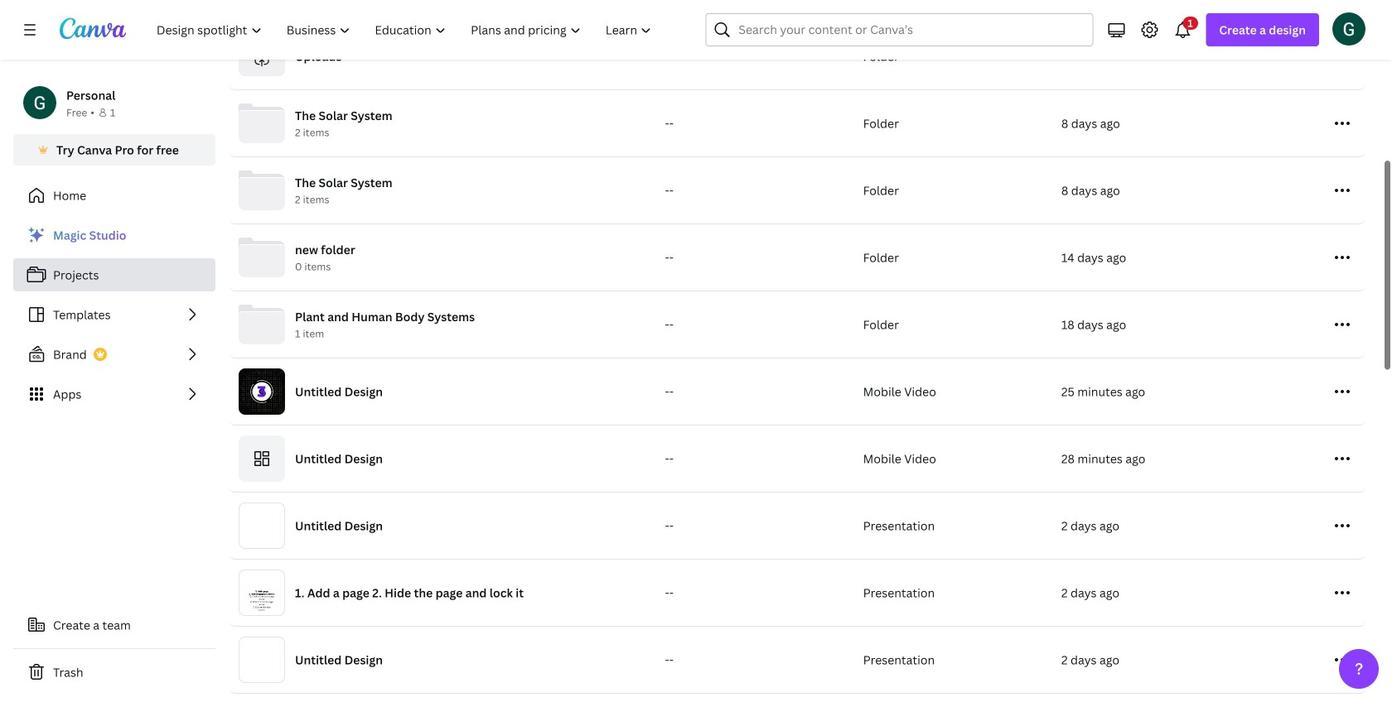 Task type: locate. For each thing, give the bounding box(es) containing it.
greg robinson image
[[1333, 12, 1366, 45]]

None search field
[[706, 13, 1093, 46]]

list
[[13, 219, 215, 411]]



Task type: describe. For each thing, give the bounding box(es) containing it.
top level navigation element
[[146, 13, 666, 46]]

Search search field
[[739, 14, 1060, 46]]



Task type: vqa. For each thing, say whether or not it's contained in the screenshot.
the Search search field
yes



